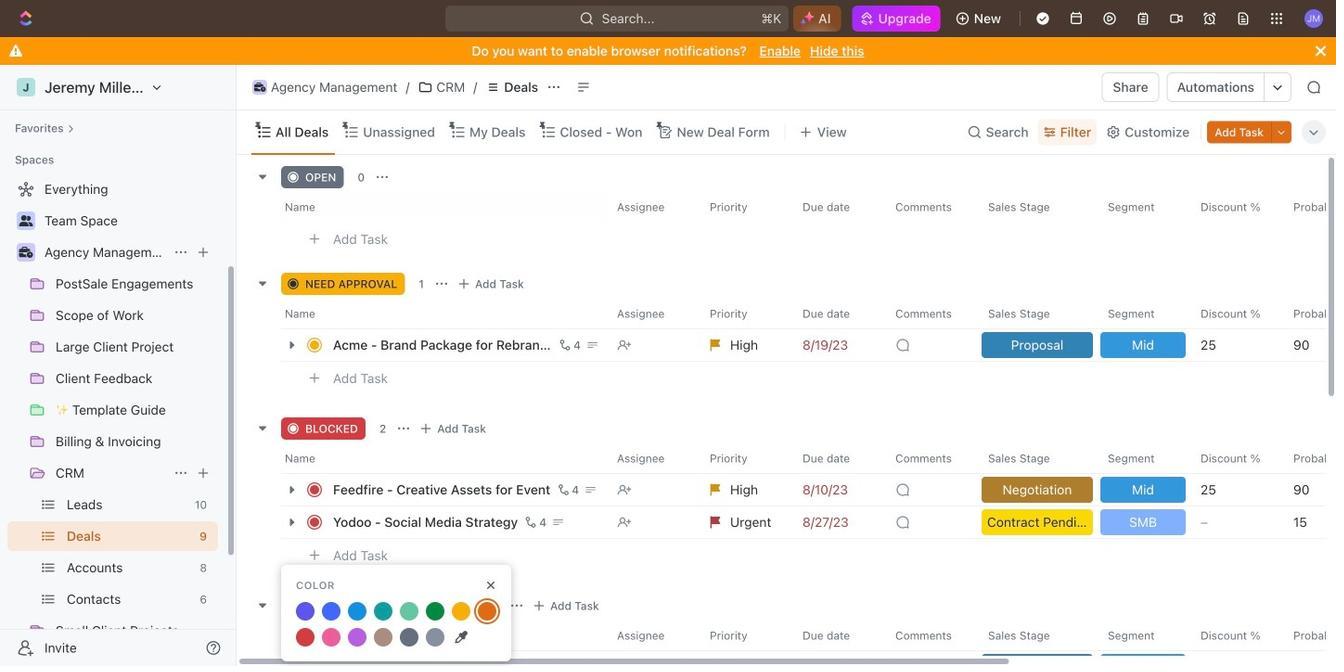 Task type: describe. For each thing, give the bounding box(es) containing it.
tree inside the sidebar navigation
[[7, 174, 218, 666]]

STATUS NAME field
[[289, 596, 453, 616]]

business time image inside tree
[[19, 247, 33, 258]]



Task type: vqa. For each thing, say whether or not it's contained in the screenshot.
the right this
no



Task type: locate. For each thing, give the bounding box(es) containing it.
business time image
[[254, 83, 266, 92], [19, 247, 33, 258]]

tree
[[7, 174, 218, 666]]

1 vertical spatial business time image
[[19, 247, 33, 258]]

0 horizontal spatial business time image
[[19, 247, 33, 258]]

0 vertical spatial business time image
[[254, 83, 266, 92]]

color options list
[[292, 599, 500, 651]]

sidebar navigation
[[0, 65, 237, 666]]

1 horizontal spatial business time image
[[254, 83, 266, 92]]



